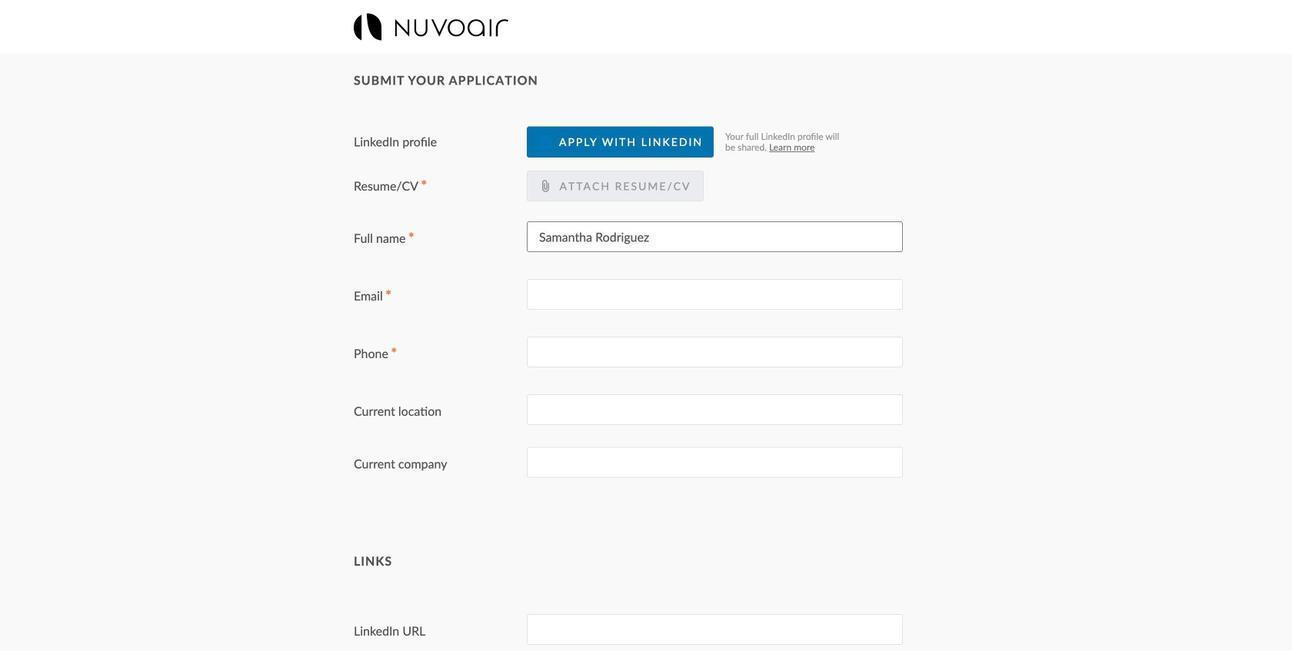 Task type: locate. For each thing, give the bounding box(es) containing it.
None text field
[[527, 222, 903, 253], [527, 395, 903, 426], [527, 448, 903, 478], [527, 615, 903, 646], [527, 222, 903, 253], [527, 395, 903, 426], [527, 448, 903, 478], [527, 615, 903, 646]]

None text field
[[527, 337, 903, 368]]

None email field
[[527, 279, 903, 310]]



Task type: vqa. For each thing, say whether or not it's contained in the screenshot.
NuvoAir logo
yes



Task type: describe. For each thing, give the bounding box(es) containing it.
nuvoair logo image
[[354, 13, 509, 40]]

paperclip image
[[539, 180, 552, 192]]



